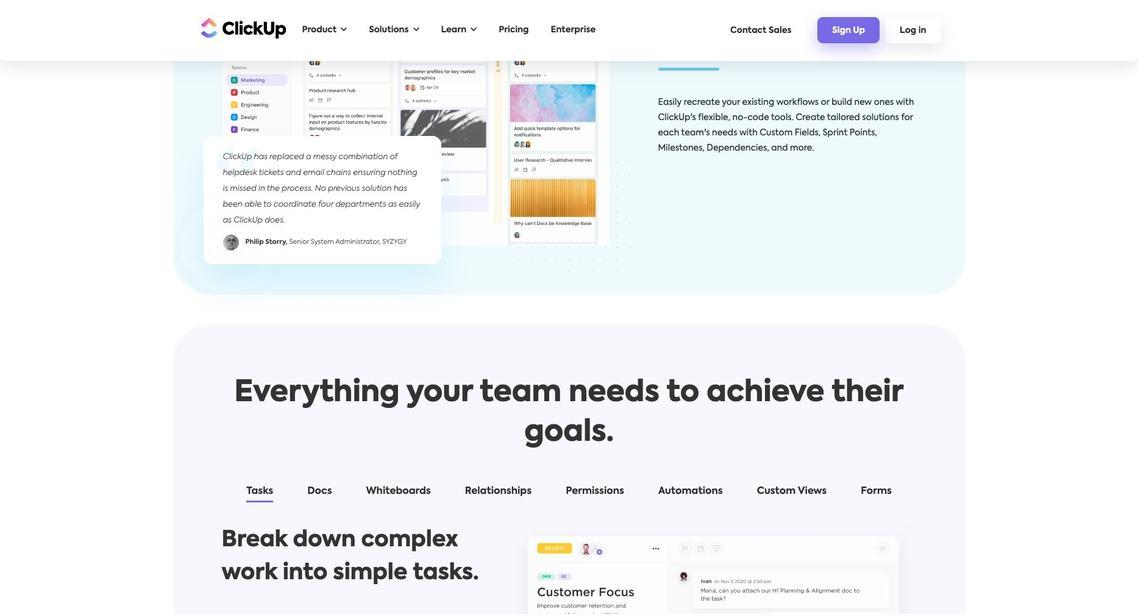 Task type: describe. For each thing, give the bounding box(es) containing it.
custom views
[[757, 487, 827, 496]]

no-
[[733, 114, 748, 122]]

storry for philip storry.jpeg icon
[[265, 239, 286, 246]]

everything your team needs to achieve their goals.
[[234, 379, 904, 448]]

sales
[[769, 26, 792, 34]]

solution for philip storry.jpeg image
[[362, 185, 392, 193]]

your inside everything your team needs to achieve their goals.
[[406, 379, 473, 408]]

team's
[[682, 129, 710, 137]]

easily recreate your existing workflows or build new ones with clickup's flexible, no-code tools. create tailored solutions for each team's needs with custom fields, sprint points, milestones, dependencies, and more.
[[658, 98, 915, 153]]

product
[[302, 26, 337, 34]]

a for philip storry.jpeg image
[[306, 153, 311, 161]]

the for philip storry.jpeg icon
[[267, 185, 280, 193]]

philip storry , senior system administrator, syzygy for philip storry.jpeg icon
[[245, 239, 407, 246]]

product button
[[296, 18, 353, 43]]

storry for philip storry.jpeg image
[[265, 239, 286, 246]]

workflows
[[777, 98, 819, 107]]

system for philip storry.jpeg icon
[[311, 239, 334, 246]]

philip storry , senior system administrator, syzygy for philip storry.jpeg image
[[245, 239, 407, 246]]

easily for philip storry.jpeg icon
[[399, 201, 420, 209]]

relationships button
[[453, 484, 544, 504]]

email for philip storry.jpeg image
[[303, 169, 324, 177]]

new
[[855, 98, 872, 107]]

the for philip storry.jpeg image
[[267, 185, 280, 193]]

ensuring for philip storry.jpeg image
[[353, 169, 386, 177]]

four for philip storry.jpeg image
[[318, 201, 334, 209]]

to inside everything your team needs to achieve their goals.
[[667, 379, 700, 408]]

learn button
[[435, 18, 483, 43]]

solutions
[[863, 114, 900, 122]]

whiteboards
[[366, 487, 431, 496]]

points,
[[850, 129, 878, 137]]

custom views button
[[745, 484, 839, 504]]

break
[[222, 529, 288, 551]]

their
[[832, 379, 904, 408]]

clickup has replaced a messy combination of helpdesk tickets and email chains ensuring nothing is missed in the process. no previous solution has been able to coordinate four departments as easily as clickup does. for philip storry.jpeg icon
[[223, 153, 420, 224]]

replaced for philip storry.jpeg image
[[270, 153, 304, 161]]

tab list containing tasks
[[209, 484, 929, 504]]

of for philip storry.jpeg icon
[[390, 153, 398, 161]]

complex
[[361, 529, 458, 551]]

break down complex work into simple tasks.
[[222, 529, 479, 584]]

automations button
[[646, 484, 735, 504]]

able for philip storry.jpeg icon
[[245, 201, 262, 209]]

tailored
[[827, 114, 860, 122]]

solutions
[[369, 26, 409, 34]]

to for philip storry.jpeg icon
[[263, 201, 272, 209]]

messy for philip storry.jpeg icon
[[313, 153, 337, 161]]

docs
[[307, 487, 332, 496]]

dependencies,
[[707, 144, 770, 153]]

does. for philip storry.jpeg image
[[265, 217, 285, 224]]

solution for philip storry.jpeg icon
[[362, 185, 392, 193]]

everything
[[234, 379, 400, 408]]

, for philip storry.jpeg image
[[286, 239, 288, 246]]

pricing
[[499, 26, 529, 34]]

sign up
[[833, 26, 865, 35]]

tasks
[[246, 487, 273, 496]]

sprint
[[823, 129, 848, 137]]

automations
[[659, 487, 723, 496]]

into
[[283, 562, 328, 584]]

build
[[832, 98, 853, 107]]

needs inside easily recreate your existing workflows or build new ones with clickup's flexible, no-code tools. create tailored solutions for each team's needs with custom fields, sprint points, milestones, dependencies, and more.
[[712, 129, 738, 137]]

is for philip storry.jpeg image
[[223, 185, 228, 193]]

sign up button
[[818, 17, 880, 43]]

four for philip storry.jpeg icon
[[318, 201, 334, 209]]

and for philip storry.jpeg icon
[[286, 169, 301, 177]]

chains for philip storry.jpeg image
[[326, 169, 351, 177]]

tickets for philip storry.jpeg image
[[259, 169, 284, 177]]

up
[[853, 26, 865, 35]]

log in
[[900, 26, 927, 35]]

ensuring for philip storry.jpeg icon
[[353, 169, 386, 177]]

permissions
[[566, 487, 625, 496]]

been for philip storry.jpeg image
[[223, 201, 243, 209]]

log
[[900, 26, 917, 35]]

previous for philip storry.jpeg icon
[[328, 185, 360, 193]]

simple
[[333, 562, 408, 584]]

clickup image
[[197, 16, 286, 39]]

goals.
[[525, 418, 614, 448]]

replaced for philip storry.jpeg icon
[[270, 153, 304, 161]]

whiteboards button
[[354, 484, 443, 504]]

views
[[798, 487, 827, 496]]

needs inside everything your team needs to achieve their goals.
[[569, 379, 660, 408]]

does. for philip storry.jpeg icon
[[265, 217, 285, 224]]

for
[[902, 114, 913, 122]]

down
[[293, 529, 356, 551]]

clickup's
[[658, 114, 696, 122]]

existing
[[743, 98, 775, 107]]

combination for philip storry.jpeg image
[[339, 153, 388, 161]]

pricing link
[[493, 18, 535, 43]]

achieve
[[707, 379, 825, 408]]

0 horizontal spatial with
[[740, 129, 758, 137]]

and for philip storry.jpeg image
[[286, 169, 301, 177]]



Task type: vqa. For each thing, say whether or not it's contained in the screenshot.
the rightmost your
yes



Task type: locate. For each thing, give the bounding box(es) containing it.
helpdesk for philip storry.jpeg image
[[223, 169, 257, 177]]

0 vertical spatial with
[[896, 98, 915, 107]]

email
[[303, 169, 324, 177], [303, 169, 324, 177]]

nothing
[[388, 169, 417, 177], [388, 169, 417, 177]]

process. for philip storry.jpeg image
[[282, 185, 313, 193]]

philip storry.jpeg image
[[223, 235, 239, 251]]

tickets
[[259, 169, 284, 177], [259, 169, 284, 177]]

replaced
[[270, 153, 304, 161], [270, 153, 304, 161]]

able for philip storry.jpeg image
[[245, 201, 262, 209]]

tasks.
[[413, 562, 479, 584]]

senior
[[289, 239, 309, 246], [289, 239, 309, 246]]

log in link
[[886, 17, 941, 43]]

able
[[245, 201, 262, 209], [245, 201, 262, 209]]

missed for philip storry.jpeg icon
[[230, 185, 256, 193]]

your
[[722, 98, 740, 107], [406, 379, 473, 408]]

needs down flexible,
[[712, 129, 738, 137]]

coordinate for philip storry.jpeg image
[[274, 201, 316, 209]]

email for philip storry.jpeg icon
[[303, 169, 324, 177]]

in for philip storry.jpeg icon
[[258, 185, 265, 193]]

previous
[[328, 185, 360, 193], [328, 185, 360, 193]]

of for philip storry.jpeg image
[[390, 153, 398, 161]]

, for philip storry.jpeg icon
[[286, 239, 288, 246]]

is for philip storry.jpeg icon
[[223, 185, 228, 193]]

create
[[796, 114, 826, 122]]

1 horizontal spatial needs
[[712, 129, 738, 137]]

or
[[821, 98, 830, 107]]

ensuring
[[353, 169, 386, 177], [353, 169, 386, 177]]

no for philip storry.jpeg image
[[315, 185, 326, 193]]

custom inside "custom views" button
[[757, 487, 796, 496]]

and inside easily recreate your existing workflows or build new ones with clickup's flexible, no-code tools. create tailored solutions for each team's needs with custom fields, sprint points, milestones, dependencies, and more.
[[772, 144, 788, 153]]

messy for philip storry.jpeg image
[[313, 153, 337, 161]]

tools.
[[771, 114, 794, 122]]

missed for philip storry.jpeg image
[[230, 185, 256, 193]]

combination
[[339, 153, 388, 161], [339, 153, 388, 161]]

tab list
[[209, 484, 929, 504]]

syzygy
[[382, 239, 407, 246], [382, 239, 407, 246]]

syzygy for philip storry.jpeg icon
[[382, 239, 407, 246]]

learn
[[441, 26, 467, 34]]

,
[[286, 239, 288, 246], [286, 239, 288, 246]]

relationships
[[465, 487, 532, 496]]

in for philip storry.jpeg image
[[258, 185, 265, 193]]

system
[[311, 239, 334, 246], [311, 239, 334, 246]]

solution
[[362, 185, 392, 193], [362, 185, 392, 193]]

1 vertical spatial needs
[[569, 379, 660, 408]]

1 vertical spatial custom
[[757, 487, 796, 496]]

work
[[222, 562, 277, 584]]

to for philip storry.jpeg image
[[263, 201, 272, 209]]

contact sales button
[[725, 20, 798, 41]]

system for philip storry.jpeg image
[[311, 239, 334, 246]]

coordinate for philip storry.jpeg icon
[[274, 201, 316, 209]]

your inside easily recreate your existing workflows or build new ones with clickup's flexible, no-code tools. create tailored solutions for each team's needs with custom fields, sprint points, milestones, dependencies, and more.
[[722, 98, 740, 107]]

helpdesk
[[223, 169, 257, 177], [223, 169, 257, 177]]

sign
[[833, 26, 851, 35]]

clickup has replaced a messy combination of helpdesk tickets and email chains ensuring nothing is missed in the process. no previous solution has been able to coordinate four departments as easily as clickup does.
[[223, 153, 420, 224], [223, 153, 420, 224]]

senior for philip storry.jpeg image
[[289, 239, 309, 246]]

milestones,
[[658, 144, 705, 153]]

the
[[267, 185, 280, 193], [267, 185, 280, 193]]

process. for philip storry.jpeg icon
[[282, 185, 313, 193]]

clickup has replaced a messy combination of helpdesk tickets and email chains ensuring nothing is missed in the process. no previous solution has been able to coordinate four departments as easily as clickup does. for philip storry.jpeg image
[[223, 153, 420, 224]]

senior for philip storry.jpeg icon
[[289, 239, 309, 246]]

custom down 'tools.'
[[760, 129, 793, 137]]

a
[[306, 153, 311, 161], [306, 153, 311, 161]]

1 horizontal spatial with
[[896, 98, 915, 107]]

storry
[[265, 239, 286, 246], [265, 239, 286, 246]]

philip for philip storry.jpeg image
[[245, 239, 264, 246]]

a for philip storry.jpeg icon
[[306, 153, 311, 161]]

chains
[[326, 169, 351, 177], [326, 169, 351, 177]]

1 horizontal spatial your
[[722, 98, 740, 107]]

four
[[318, 201, 334, 209], [318, 201, 334, 209]]

previous for philip storry.jpeg image
[[328, 185, 360, 193]]

custom inside easily recreate your existing workflows or build new ones with clickup's flexible, no-code tools. create tailored solutions for each team's needs with custom fields, sprint points, milestones, dependencies, and more.
[[760, 129, 793, 137]]

contact
[[731, 26, 767, 34]]

forms button
[[849, 484, 904, 504]]

code
[[748, 114, 769, 122]]

recreate
[[684, 98, 720, 107]]

easily
[[658, 98, 682, 107]]

0 horizontal spatial your
[[406, 379, 473, 408]]

departments
[[335, 201, 386, 209], [335, 201, 386, 209]]

fields,
[[795, 129, 821, 137]]

needs up 'goals.'
[[569, 379, 660, 408]]

contact sales
[[731, 26, 792, 34]]

0 vertical spatial your
[[722, 98, 740, 107]]

more.
[[790, 144, 815, 153]]

needs
[[712, 129, 738, 137], [569, 379, 660, 408]]

1 vertical spatial with
[[740, 129, 758, 137]]

ones
[[874, 98, 894, 107]]

administrator,
[[336, 239, 381, 246], [336, 239, 381, 246]]

each
[[658, 129, 680, 137]]

departments for philip storry.jpeg image
[[335, 201, 386, 209]]

departments for philip storry.jpeg icon
[[335, 201, 386, 209]]

with down no-
[[740, 129, 758, 137]]

of
[[390, 153, 398, 161], [390, 153, 398, 161]]

flexible,
[[698, 114, 731, 122]]

enterprise
[[551, 26, 596, 34]]

enterprise link
[[545, 18, 602, 43]]

permissions button
[[554, 484, 637, 504]]

docs button
[[295, 484, 344, 504]]

helpdesk for philip storry.jpeg icon
[[223, 169, 257, 177]]

easily for philip storry.jpeg image
[[399, 201, 420, 209]]

0 vertical spatial needs
[[712, 129, 738, 137]]

philip for philip storry.jpeg icon
[[245, 239, 264, 246]]

administrator, for philip storry.jpeg image
[[336, 239, 381, 246]]

philip storry.jpeg image
[[223, 235, 239, 251]]

to
[[263, 201, 272, 209], [263, 201, 272, 209], [667, 379, 700, 408]]

custom left views
[[757, 487, 796, 496]]

board view.png image
[[222, 0, 610, 246]]

with up for
[[896, 98, 915, 107]]

administrator, for philip storry.jpeg icon
[[336, 239, 381, 246]]

philip storry , senior system administrator, syzygy
[[245, 239, 407, 246], [245, 239, 407, 246]]

nothing for philip storry.jpeg image
[[388, 169, 417, 177]]

clickup
[[223, 153, 252, 161], [223, 153, 252, 161], [234, 217, 263, 224], [234, 217, 263, 224]]

tickets for philip storry.jpeg icon
[[259, 169, 284, 177]]

tasks button
[[234, 484, 286, 504]]

nothing for philip storry.jpeg icon
[[388, 169, 417, 177]]

does.
[[265, 217, 285, 224], [265, 217, 285, 224]]

combination for philip storry.jpeg icon
[[339, 153, 388, 161]]

missed
[[230, 185, 256, 193], [230, 185, 256, 193]]

and
[[772, 144, 788, 153], [286, 169, 301, 177], [286, 169, 301, 177]]

0 vertical spatial custom
[[760, 129, 793, 137]]

been for philip storry.jpeg icon
[[223, 201, 243, 209]]

chains for philip storry.jpeg icon
[[326, 169, 351, 177]]

solutions button
[[363, 18, 425, 43]]

with
[[896, 98, 915, 107], [740, 129, 758, 137]]

0 horizontal spatial needs
[[569, 379, 660, 408]]

1 vertical spatial your
[[406, 379, 473, 408]]

team
[[480, 379, 562, 408]]

no for philip storry.jpeg icon
[[315, 185, 326, 193]]

is
[[223, 185, 228, 193], [223, 185, 228, 193]]

no
[[315, 185, 326, 193], [315, 185, 326, 193]]

syzygy for philip storry.jpeg image
[[382, 239, 407, 246]]

forms
[[861, 487, 892, 496]]

process.
[[282, 185, 313, 193], [282, 185, 313, 193]]



